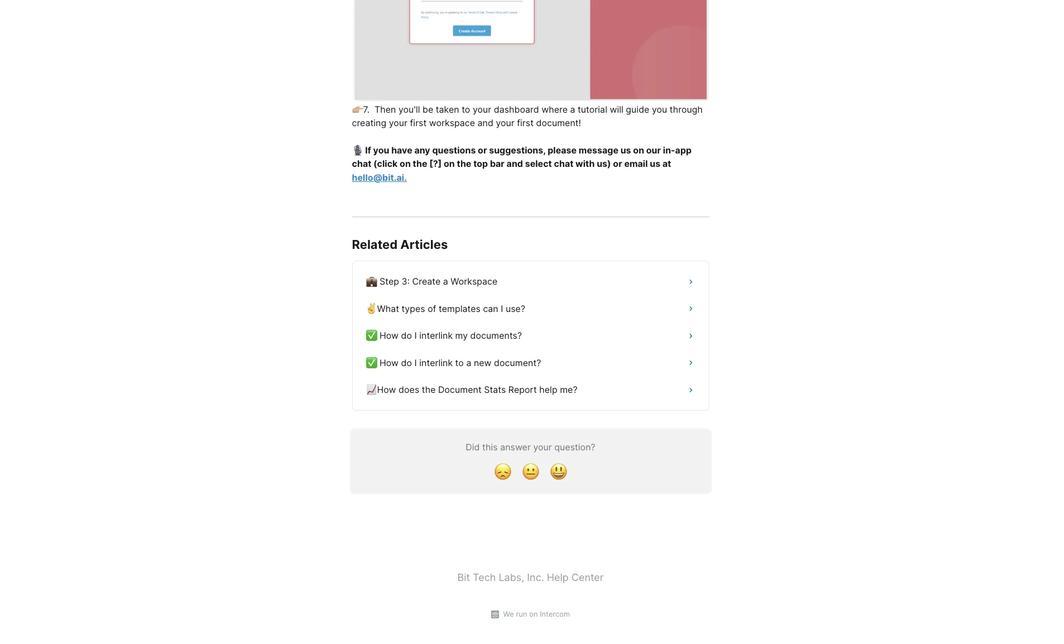 Task type: describe. For each thing, give the bounding box(es) containing it.
2 first from the left
[[517, 117, 534, 128]]

bit tech labs, inc. help center link
[[457, 572, 604, 583]]

interlink for my
[[419, 330, 453, 341]]

hello@bit.ai.
[[352, 172, 407, 183]]

dashboard
[[494, 104, 539, 115]]

in-
[[663, 145, 675, 156]]

2 chat from the left
[[554, 158, 573, 169]]

💼
[[366, 276, 377, 287]]

templates
[[439, 303, 480, 314]]

your up workspace
[[473, 104, 491, 115]]

your right answer
[[533, 441, 552, 453]]

message
[[579, 145, 618, 156]]

✅ for ✅ how do i interlink to a new document?
[[366, 357, 377, 368]]

where
[[541, 104, 568, 115]]

😞 button
[[489, 457, 517, 487]]

[?]
[[429, 158, 442, 169]]

1 vertical spatial to
[[455, 357, 464, 368]]

😃 button
[[544, 457, 572, 487]]

labs,
[[499, 572, 524, 583]]

inc.
[[527, 572, 544, 583]]

(click
[[373, 158, 398, 169]]

question?
[[554, 441, 595, 453]]

👉🏼7.
[[352, 104, 370, 115]]

tech
[[473, 572, 496, 583]]

articles
[[400, 237, 448, 252]]

can
[[483, 303, 498, 314]]

intercom image
[[491, 610, 499, 618]]

0 horizontal spatial or
[[478, 145, 487, 156]]

did
[[466, 441, 480, 453]]

✅ how do i interlink to a new document? link
[[359, 349, 702, 376]]

1 chat from the left
[[352, 158, 371, 169]]

you inside 👉🏼7.  then you'll be taken to your dashboard where a tutorial will guide you through creating your first workspace and your first document!
[[652, 104, 667, 115]]

✅ for ✅ how do i interlink my documents?
[[366, 330, 377, 341]]

👉🏼7.  then you'll be taken to your dashboard where a tutorial will guide you through creating your first workspace and your first document!
[[352, 104, 705, 128]]

😐
[[522, 461, 539, 483]]

select
[[525, 158, 552, 169]]

document
[[438, 384, 482, 395]]

💼 step 3: create a workspace link
[[359, 268, 702, 295]]

documents?
[[470, 330, 522, 341]]

we run on intercom link
[[499, 608, 570, 620]]

did this answer your question?
[[466, 441, 595, 453]]

interlink for to
[[419, 357, 453, 368]]

document?
[[494, 357, 541, 368]]

the inside 📈how does the document stats report help me? link
[[422, 384, 436, 395]]

🎙 if you have any questions or suggestions, please message us on our in-app chat (click on the [?] on the top bar and select chat with us) or email us at hello@bit.ai.
[[352, 145, 694, 183]]

the left top
[[457, 158, 471, 169]]

your down the dashboard
[[496, 117, 514, 128]]

✅ how do i interlink my documents? link
[[359, 322, 702, 349]]

✌️what types of templates can i use? link
[[359, 295, 702, 322]]

through
[[670, 104, 703, 115]]

we run on intercom
[[503, 610, 570, 619]]

stats
[[484, 384, 506, 395]]

📈how
[[366, 384, 396, 395]]

run
[[516, 610, 527, 619]]

guide
[[626, 104, 649, 115]]

on right 'run'
[[529, 610, 538, 619]]

if
[[365, 145, 371, 156]]

document!
[[536, 117, 581, 128]]

related articles
[[352, 237, 448, 252]]

this
[[482, 441, 498, 453]]

✌️what types of templates can i use?
[[366, 303, 525, 314]]

✌️what
[[366, 303, 399, 314]]

🎙
[[352, 145, 363, 156]]

i for my
[[414, 330, 417, 341]]

your down you'll
[[389, 117, 407, 128]]

i for to
[[414, 357, 417, 368]]



Task type: vqa. For each thing, say whether or not it's contained in the screenshot.
The How for 2️⃣
no



Task type: locate. For each thing, give the bounding box(es) containing it.
on
[[633, 145, 644, 156], [400, 158, 411, 169], [444, 158, 455, 169], [529, 610, 538, 619]]

0 vertical spatial and
[[478, 117, 493, 128]]

1 first from the left
[[410, 117, 427, 128]]

do up does
[[401, 357, 412, 368]]

i right can
[[501, 303, 503, 314]]

do
[[401, 330, 412, 341], [401, 357, 412, 368]]

first
[[410, 117, 427, 128], [517, 117, 534, 128]]

the
[[413, 158, 427, 169], [457, 158, 471, 169], [422, 384, 436, 395]]

on down have
[[400, 158, 411, 169]]

you'll
[[398, 104, 420, 115]]

2 do from the top
[[401, 357, 412, 368]]

0 vertical spatial how
[[380, 330, 399, 341]]

hello@bit.ai. link
[[352, 172, 407, 183]]

1 how from the top
[[380, 330, 399, 341]]

our
[[646, 145, 661, 156]]

0 vertical spatial to
[[462, 104, 470, 115]]

you right "if"
[[373, 145, 389, 156]]

1 ✅ from the top
[[366, 330, 377, 341]]

your
[[473, 104, 491, 115], [389, 117, 407, 128], [496, 117, 514, 128], [533, 441, 552, 453]]

tutorial
[[578, 104, 607, 115]]

1 interlink from the top
[[419, 330, 453, 341]]

you right guide
[[652, 104, 667, 115]]

chat down "please"
[[554, 158, 573, 169]]

interlink down ✅ how do i interlink my documents? on the left bottom
[[419, 357, 453, 368]]

help
[[547, 572, 569, 583]]

help
[[539, 384, 557, 395]]

how
[[380, 330, 399, 341], [380, 357, 399, 368]]

bit tech labs, inc. help center
[[457, 572, 604, 583]]

0 horizontal spatial us
[[620, 145, 631, 156]]

to right taken
[[462, 104, 470, 115]]

0 vertical spatial you
[[652, 104, 667, 115]]

1 horizontal spatial or
[[613, 158, 622, 169]]

1 vertical spatial and
[[507, 158, 523, 169]]

and inside 👉🏼7.  then you'll be taken to your dashboard where a tutorial will guide you through creating your first workspace and your first document!
[[478, 117, 493, 128]]

1 vertical spatial a
[[443, 276, 448, 287]]

chat down 🎙
[[352, 158, 371, 169]]

first down you'll
[[410, 117, 427, 128]]

0 horizontal spatial you
[[373, 145, 389, 156]]

how up 📈how
[[380, 357, 399, 368]]

0 vertical spatial us
[[620, 145, 631, 156]]

center
[[571, 572, 604, 583]]

3:
[[402, 276, 410, 287]]

1 horizontal spatial and
[[507, 158, 523, 169]]

you
[[652, 104, 667, 115], [373, 145, 389, 156]]

✅ how do i interlink to a new document?
[[366, 357, 541, 368]]

creating
[[352, 117, 386, 128]]

1 vertical spatial interlink
[[419, 357, 453, 368]]

me?
[[560, 384, 577, 395]]

how down ✌️what at the top left of page
[[380, 330, 399, 341]]

1 do from the top
[[401, 330, 412, 341]]

2 how from the top
[[380, 357, 399, 368]]

2 horizontal spatial a
[[570, 104, 575, 115]]

a right the create
[[443, 276, 448, 287]]

do for ✅ how do i interlink my documents?
[[401, 330, 412, 341]]

us left at
[[650, 158, 660, 169]]

0 vertical spatial a
[[570, 104, 575, 115]]

a left new
[[466, 357, 471, 368]]

any
[[414, 145, 430, 156]]

😞
[[494, 461, 512, 483]]

a inside 👉🏼7.  then you'll be taken to your dashboard where a tutorial will guide you through creating your first workspace and your first document!
[[570, 104, 575, 115]]

us up email
[[620, 145, 631, 156]]

us
[[620, 145, 631, 156], [650, 158, 660, 169]]

😃
[[549, 461, 567, 483]]

0 vertical spatial or
[[478, 145, 487, 156]]

related
[[352, 237, 398, 252]]

we
[[503, 610, 514, 619]]

report
[[508, 384, 537, 395]]

workspace
[[451, 276, 497, 287]]

i down types
[[414, 330, 417, 341]]

1 vertical spatial ✅
[[366, 357, 377, 368]]

a
[[570, 104, 575, 115], [443, 276, 448, 287], [466, 357, 471, 368]]

i up does
[[414, 357, 417, 368]]

new
[[474, 357, 491, 368]]

interlink
[[419, 330, 453, 341], [419, 357, 453, 368]]

i
[[501, 303, 503, 314], [414, 330, 417, 341], [414, 357, 417, 368]]

or
[[478, 145, 487, 156], [613, 158, 622, 169]]

on right [?]
[[444, 158, 455, 169]]

do down types
[[401, 330, 412, 341]]

1 vertical spatial do
[[401, 357, 412, 368]]

📈how does the document stats report help me? link
[[359, 376, 702, 403]]

and right workspace
[[478, 117, 493, 128]]

us)
[[597, 158, 611, 169]]

do for ✅ how do i interlink to a new document?
[[401, 357, 412, 368]]

or right us)
[[613, 158, 622, 169]]

please
[[548, 145, 577, 156]]

bit
[[457, 572, 470, 583]]

✅ up 📈how
[[366, 357, 377, 368]]

0 horizontal spatial chat
[[352, 158, 371, 169]]

1 vertical spatial i
[[414, 330, 417, 341]]

2 ✅ from the top
[[366, 357, 377, 368]]

0 horizontal spatial a
[[443, 276, 448, 287]]

interlink left my
[[419, 330, 453, 341]]

or up top
[[478, 145, 487, 156]]

and inside the 🎙 if you have any questions or suggestions, please message us on our in-app chat (click on the [?] on the top bar and select chat with us) or email us at hello@bit.ai.
[[507, 158, 523, 169]]

create
[[412, 276, 441, 287]]

the down any
[[413, 158, 427, 169]]

with
[[575, 158, 595, 169]]

suggestions,
[[489, 145, 546, 156]]

to left new
[[455, 357, 464, 368]]

1 horizontal spatial chat
[[554, 158, 573, 169]]

how for ✅ how do i interlink my documents?
[[380, 330, 399, 341]]

at
[[662, 158, 671, 169]]

how for ✅ how do i interlink to a new document?
[[380, 357, 399, 368]]

does
[[399, 384, 419, 395]]

questions
[[432, 145, 476, 156]]

2 vertical spatial a
[[466, 357, 471, 368]]

2 interlink from the top
[[419, 357, 453, 368]]

📈how does the document stats report help me?
[[366, 384, 577, 395]]

taken
[[436, 104, 459, 115]]

step
[[380, 276, 399, 287]]

to inside 👉🏼7.  then you'll be taken to your dashboard where a tutorial will guide you through creating your first workspace and your first document!
[[462, 104, 470, 115]]

email
[[624, 158, 648, 169]]

1 vertical spatial or
[[613, 158, 622, 169]]

😐 button
[[517, 457, 544, 487]]

1 horizontal spatial you
[[652, 104, 667, 115]]

types
[[402, 303, 425, 314]]

and down suggestions, on the top of the page
[[507, 158, 523, 169]]

the right does
[[422, 384, 436, 395]]

1 horizontal spatial a
[[466, 357, 471, 368]]

my
[[455, 330, 468, 341]]

1 vertical spatial how
[[380, 357, 399, 368]]

on up email
[[633, 145, 644, 156]]

use?
[[506, 303, 525, 314]]

intercom
[[540, 610, 570, 619]]

workspace
[[429, 117, 475, 128]]

0 vertical spatial i
[[501, 303, 503, 314]]

1 horizontal spatial us
[[650, 158, 660, 169]]

a right the where
[[570, 104, 575, 115]]

first down the dashboard
[[517, 117, 534, 128]]

top
[[473, 158, 488, 169]]

2 vertical spatial i
[[414, 357, 417, 368]]

0 vertical spatial interlink
[[419, 330, 453, 341]]

of
[[428, 303, 436, 314]]

0 horizontal spatial and
[[478, 117, 493, 128]]

and
[[478, 117, 493, 128], [507, 158, 523, 169]]

will
[[610, 104, 623, 115]]

answer
[[500, 441, 531, 453]]

✅ down ✌️what at the top left of page
[[366, 330, 377, 341]]

1 horizontal spatial first
[[517, 117, 534, 128]]

be
[[423, 104, 433, 115]]

app
[[675, 145, 692, 156]]

you inside the 🎙 if you have any questions or suggestions, please message us on our in-app chat (click on the [?] on the top bar and select chat with us) or email us at hello@bit.ai.
[[373, 145, 389, 156]]

0 horizontal spatial first
[[410, 117, 427, 128]]

bar
[[490, 158, 504, 169]]

💼 step 3: create a workspace
[[366, 276, 497, 287]]

have
[[391, 145, 412, 156]]

✅ how do i interlink my documents?
[[366, 330, 522, 341]]

1 vertical spatial us
[[650, 158, 660, 169]]

0 vertical spatial do
[[401, 330, 412, 341]]

1 vertical spatial you
[[373, 145, 389, 156]]

0 vertical spatial ✅
[[366, 330, 377, 341]]



